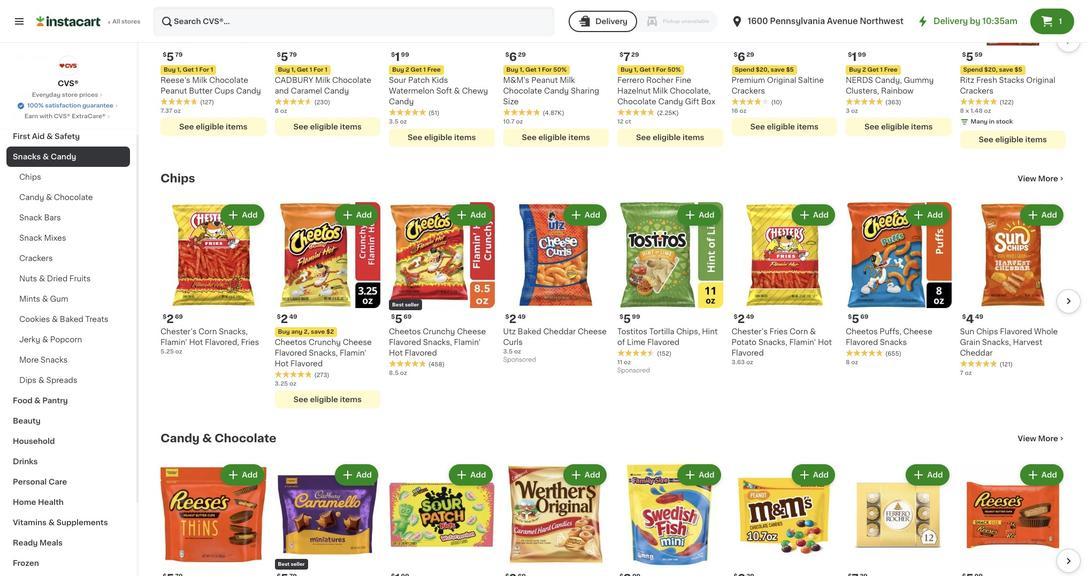 Task type: locate. For each thing, give the bounding box(es) containing it.
3.25 oz
[[275, 381, 297, 387]]

get for sour
[[411, 67, 422, 73]]

0 horizontal spatial original
[[768, 77, 797, 84]]

50% inside product group
[[668, 67, 681, 73]]

see for reese's milk chocolate peanut butter cups candy
[[179, 123, 194, 131]]

$ 5 69 for cheetos puffs, cheese flavored snacks
[[848, 314, 869, 325]]

2 buy 1, get 1 for 1 from the left
[[278, 67, 328, 73]]

1 $ 5 69 from the left
[[391, 314, 412, 325]]

1 horizontal spatial $20,
[[985, 67, 998, 73]]

2 up utz
[[510, 314, 517, 325]]

see eligible items down (127)
[[179, 123, 248, 131]]

1 horizontal spatial free
[[885, 67, 898, 73]]

1 $5 from the left
[[787, 67, 794, 73]]

frozen
[[13, 560, 39, 567]]

seller
[[405, 302, 419, 307], [291, 562, 305, 567]]

49 up curls
[[518, 314, 526, 320]]

buy left any
[[278, 329, 290, 335]]

items inside product group
[[683, 134, 705, 141]]

buy up the 'cadbury'
[[278, 67, 290, 73]]

see for ritz fresh stacks original crackers
[[979, 136, 994, 144]]

2 for utz baked cheddar cheese curls
[[510, 314, 517, 325]]

see
[[179, 123, 194, 131], [294, 123, 308, 131], [751, 123, 766, 131], [865, 123, 880, 131], [408, 134, 423, 141], [522, 134, 537, 141], [637, 134, 651, 141], [979, 136, 994, 144], [294, 396, 308, 403]]

buy 1, get 1 for 50%
[[507, 67, 567, 73], [621, 67, 681, 73]]

29 up ferrero
[[632, 52, 640, 58]]

buy 1, get 1 for 50% for 6
[[507, 67, 567, 73]]

cold & allergy essentials link
[[6, 86, 130, 106]]

snacks, right 'potato'
[[759, 339, 788, 346]]

item carousel region for candy & chocolate
[[146, 458, 1081, 577]]

milk down rocher
[[653, 87, 668, 95]]

flamin' inside chester's corn snacks, flamin' hot flavored, fries 5.25 oz
[[161, 339, 187, 346]]

0 horizontal spatial crackers
[[19, 255, 53, 262]]

see eligible items down (4.87k)
[[522, 134, 590, 141]]

29 for ferrero
[[632, 52, 640, 58]]

crackers down premium
[[732, 87, 766, 95]]

buy 1, get 1 for 50% up rocher
[[621, 67, 681, 73]]

candy inside reese's milk chocolate peanut butter cups candy
[[236, 87, 261, 95]]

8 down and
[[275, 108, 279, 114]]

1 vertical spatial cheddar
[[961, 349, 993, 357]]

3 item carousel region from the top
[[146, 458, 1081, 577]]

milk inside m&m's peanut milk chocolate candy sharing size
[[560, 77, 575, 84]]

buy 1, get 1 for 50% inside product group
[[621, 67, 681, 73]]

1, up ferrero
[[634, 67, 639, 73]]

home
[[13, 499, 36, 506]]

0 horizontal spatial spend $20, save $5
[[735, 67, 794, 73]]

3 69 from the left
[[861, 314, 869, 320]]

item carousel region containing 2
[[146, 198, 1081, 415]]

1 vertical spatial seller
[[291, 562, 305, 567]]

2 view from the top
[[1019, 435, 1037, 443]]

0 horizontal spatial $5
[[787, 67, 794, 73]]

2 original from the left
[[1027, 77, 1056, 84]]

3 get from the left
[[411, 67, 422, 73]]

many in stock
[[971, 119, 1014, 125]]

1 buy 2 get 1 free from the left
[[392, 67, 441, 73]]

oz right 10.7
[[516, 119, 523, 125]]

2 view more link from the top
[[1019, 433, 1066, 444]]

1 horizontal spatial cheddar
[[961, 349, 993, 357]]

spend $20, save $5 for 5
[[964, 67, 1023, 73]]

2 horizontal spatial 29
[[747, 52, 755, 58]]

spend $20, save $5 for 6
[[735, 67, 794, 73]]

2 79 from the left
[[290, 52, 297, 58]]

1600 pennsylvania avenue northwest
[[748, 17, 904, 25]]

2 29 from the left
[[632, 52, 640, 58]]

1 vertical spatial 8 oz
[[846, 360, 859, 365]]

★★★★★
[[161, 98, 198, 106], [161, 98, 198, 106], [275, 98, 312, 106], [275, 98, 312, 106], [732, 98, 770, 106], [732, 98, 770, 106], [846, 98, 884, 106], [846, 98, 884, 106], [961, 98, 998, 106], [961, 98, 998, 106], [389, 109, 427, 116], [389, 109, 427, 116], [503, 109, 541, 116], [503, 109, 541, 116], [618, 109, 655, 116], [618, 109, 655, 116], [618, 349, 655, 357], [618, 349, 655, 357], [846, 349, 884, 357], [846, 349, 884, 357], [389, 360, 427, 368], [389, 360, 427, 368], [961, 360, 998, 368], [961, 360, 998, 368], [275, 371, 312, 378], [275, 371, 312, 378]]

snacks down first
[[13, 153, 41, 161]]

vitamins & supplements link
[[6, 513, 130, 533]]

7 up ferrero
[[624, 52, 631, 63]]

1 vertical spatial peanut
[[161, 87, 187, 95]]

see eligible items button for and
[[275, 118, 381, 136]]

2 up sour
[[406, 67, 409, 73]]

snack for snack bars
[[19, 214, 42, 222]]

item carousel region for chips
[[146, 198, 1081, 415]]

for for ferrero
[[657, 67, 667, 73]]

1 $ 6 29 from the left
[[506, 52, 526, 63]]

free for candy,
[[885, 67, 898, 73]]

None search field
[[153, 6, 555, 36]]

1 horizontal spatial $ 1 99
[[848, 52, 867, 63]]

1 49 from the left
[[289, 314, 298, 320]]

$ inside the '$ 4 49'
[[963, 314, 967, 320]]

medicine link
[[6, 106, 130, 126]]

0 vertical spatial candy & chocolate link
[[6, 187, 130, 208]]

bars
[[44, 214, 61, 222]]

0 horizontal spatial 6
[[510, 52, 517, 63]]

items for premium original saltine crackers
[[797, 123, 819, 131]]

3 for from the left
[[542, 67, 552, 73]]

oz down the grain at bottom right
[[965, 370, 973, 376]]

spend for 6
[[735, 67, 755, 73]]

buy 1, get 1 for 1
[[164, 67, 213, 73], [278, 67, 328, 73]]

1 corn from the left
[[199, 328, 217, 336]]

50% up m&m's peanut milk chocolate candy sharing size
[[554, 67, 567, 73]]

peanut
[[532, 77, 558, 84], [161, 87, 187, 95]]

1 vertical spatial 7
[[961, 370, 964, 376]]

99 up nerds
[[858, 52, 867, 58]]

snacks
[[13, 153, 41, 161], [880, 339, 908, 346], [41, 357, 68, 364]]

cheddar
[[544, 328, 576, 336], [961, 349, 993, 357]]

1 horizontal spatial 79
[[290, 52, 297, 58]]

crunchy up "(458)"
[[423, 328, 455, 336]]

2 vertical spatial item carousel region
[[146, 458, 1081, 577]]

$ inside $ 7 29
[[620, 52, 624, 58]]

save up premium original saltine crackers
[[771, 67, 785, 73]]

get up m&m's
[[526, 67, 537, 73]]

clusters,
[[846, 87, 880, 95]]

utz baked cheddar cheese curls 3.5 oz
[[503, 328, 607, 355]]

1 view more from the top
[[1019, 175, 1059, 183]]

items for cheetos crunchy cheese flavored snacks, flamin' hot flavored
[[340, 396, 362, 403]]

eligible down stock
[[996, 136, 1024, 144]]

see eligible items for peanut
[[179, 123, 248, 131]]

50% for 6
[[554, 67, 567, 73]]

m&m's peanut milk chocolate candy sharing size
[[503, 77, 600, 106]]

puffs,
[[880, 328, 902, 336]]

1 horizontal spatial crackers
[[732, 87, 766, 95]]

2 50% from the left
[[668, 67, 681, 73]]

0 horizontal spatial cheetos
[[275, 339, 307, 346]]

peanut inside reese's milk chocolate peanut butter cups candy
[[161, 87, 187, 95]]

2 buy 1, get 1 for 50% from the left
[[621, 67, 681, 73]]

2 for from the left
[[314, 67, 324, 73]]

and
[[275, 87, 289, 95]]

$ 5 79 up the 'cadbury'
[[277, 52, 297, 63]]

chester's for potato
[[732, 328, 768, 336]]

1 $ 1 99 from the left
[[391, 52, 409, 63]]

oz for (121)
[[965, 370, 973, 376]]

2 vertical spatial more
[[1039, 435, 1059, 443]]

2 $20, from the left
[[985, 67, 998, 73]]

see down 7.37 oz
[[179, 123, 194, 131]]

$ 5 99
[[620, 314, 641, 325]]

see down hazelnut
[[637, 134, 651, 141]]

eligible
[[196, 123, 224, 131], [310, 123, 338, 131], [767, 123, 796, 131], [882, 123, 910, 131], [424, 134, 453, 141], [539, 134, 567, 141], [653, 134, 681, 141], [996, 136, 1024, 144], [310, 396, 338, 403]]

see down clusters,
[[865, 123, 880, 131]]

11
[[618, 360, 623, 365]]

see eligible items button down stock
[[961, 131, 1066, 149]]

see eligible items down (51)
[[408, 134, 476, 141]]

see eligible items button for hazelnut
[[618, 129, 723, 147]]

0 vertical spatial seller
[[405, 302, 419, 307]]

1 buy 1, get 1 for 50% from the left
[[507, 67, 567, 73]]

ready
[[13, 540, 38, 547]]

49 for chester's fries corn & potato snacks, flamin' hot flavored
[[746, 314, 755, 320]]

(10)
[[772, 100, 783, 106]]

oz right 1.48
[[985, 108, 992, 114]]

chester's inside chester's corn snacks, flamin' hot flavored, fries 5.25 oz
[[161, 328, 197, 336]]

0 vertical spatial best seller
[[392, 302, 419, 307]]

see down 3.25 oz
[[294, 396, 308, 403]]

flavored inside sun chips flavored whole grain snacks, harvest cheddar
[[1001, 328, 1033, 336]]

flavored inside chester's fries corn & potato snacks, flamin' hot flavored 3.63 oz
[[732, 349, 764, 357]]

eligible for flavored
[[310, 396, 338, 403]]

1 horizontal spatial crunchy
[[423, 328, 455, 336]]

dried
[[47, 275, 68, 283]]

spend for 5
[[964, 67, 983, 73]]

1 horizontal spatial chester's
[[732, 328, 768, 336]]

5 get from the left
[[640, 67, 651, 73]]

2 horizontal spatial save
[[1000, 67, 1014, 73]]

1, inside product group
[[634, 67, 639, 73]]

more
[[1039, 175, 1059, 183], [19, 357, 39, 364], [1039, 435, 1059, 443]]

utz
[[503, 328, 516, 336]]

0 horizontal spatial buy 2 get 1 free
[[392, 67, 441, 73]]

2 item carousel region from the top
[[146, 198, 1081, 415]]

first aid & safety link
[[6, 126, 130, 147]]

meals
[[40, 540, 63, 547]]

50% for 7
[[668, 67, 681, 73]]

best inside button
[[278, 562, 290, 567]]

items
[[226, 123, 248, 131], [340, 123, 362, 131], [797, 123, 819, 131], [912, 123, 933, 131], [454, 134, 476, 141], [569, 134, 590, 141], [683, 134, 705, 141], [1026, 136, 1048, 144], [340, 396, 362, 403]]

1 vertical spatial view more link
[[1019, 433, 1066, 444]]

get for nerds
[[868, 67, 879, 73]]

original right stacks
[[1027, 77, 1056, 84]]

1 horizontal spatial 99
[[632, 314, 641, 320]]

7 down the grain at bottom right
[[961, 370, 964, 376]]

0 horizontal spatial fries
[[241, 339, 259, 346]]

sponsored badge image for 2
[[503, 357, 536, 363]]

pantry
[[42, 397, 68, 405]]

$ 1 99 up sour
[[391, 52, 409, 63]]

0 vertical spatial view more
[[1019, 175, 1059, 183]]

crunchy
[[423, 328, 455, 336], [309, 339, 341, 346]]

1 vertical spatial candy & chocolate link
[[161, 432, 277, 445]]

69 for cheetos puffs, cheese flavored snacks
[[861, 314, 869, 320]]

see eligible items down (2.25k) in the right of the page
[[637, 134, 705, 141]]

2 horizontal spatial cheetos
[[846, 328, 878, 336]]

baked up curls
[[518, 328, 542, 336]]

0 horizontal spatial 50%
[[554, 67, 567, 73]]

free up the candy,
[[885, 67, 898, 73]]

2 69 from the left
[[404, 314, 412, 320]]

see eligible items inside product group
[[637, 134, 705, 141]]

eligible down (51)
[[424, 134, 453, 141]]

6 get from the left
[[868, 67, 879, 73]]

1 view more link from the top
[[1019, 174, 1066, 184]]

cheddar inside sun chips flavored whole grain snacks, harvest cheddar
[[961, 349, 993, 357]]

flamin' inside chester's fries corn & potato snacks, flamin' hot flavored 3.63 oz
[[790, 339, 817, 346]]

all stores
[[112, 19, 141, 25]]

0 vertical spatial 8 oz
[[275, 108, 287, 114]]

1 get from the left
[[183, 67, 194, 73]]

1, up reese's
[[177, 67, 181, 73]]

for inside product group
[[657, 67, 667, 73]]

for up 'cadbury milk chocolate and caramel candy'
[[314, 67, 324, 73]]

0 horizontal spatial best
[[278, 562, 290, 567]]

1 vertical spatial candy & chocolate
[[161, 433, 277, 444]]

buy 1, get 1 for 50% for 7
[[621, 67, 681, 73]]

69 inside $ 2 69
[[175, 314, 183, 320]]

snack for snack mixes
[[19, 234, 42, 242]]

seller inside best seller button
[[291, 562, 305, 567]]

product group containing 4
[[961, 202, 1066, 378]]

1 horizontal spatial buy 1, get 1 for 1
[[278, 67, 328, 73]]

everyday
[[32, 92, 61, 98]]

0 vertical spatial cvs®
[[58, 80, 79, 87]]

items for reese's milk chocolate peanut butter cups candy
[[226, 123, 248, 131]]

crackers inside premium original saltine crackers
[[732, 87, 766, 95]]

2 6 from the left
[[738, 52, 746, 63]]

2 $ 5 79 from the left
[[277, 52, 297, 63]]

3.63
[[732, 360, 745, 365]]

item carousel region
[[146, 0, 1081, 155], [146, 198, 1081, 415], [146, 458, 1081, 577]]

1 horizontal spatial $ 5 79
[[277, 52, 297, 63]]

1 vertical spatial view more
[[1019, 435, 1059, 443]]

get up nerds
[[868, 67, 879, 73]]

cheese inside utz baked cheddar cheese curls 3.5 oz
[[578, 328, 607, 336]]

1 horizontal spatial $ 5 69
[[848, 314, 869, 325]]

1 horizontal spatial 29
[[632, 52, 640, 58]]

beauty
[[13, 418, 41, 425]]

0 horizontal spatial candy & chocolate
[[19, 194, 93, 201]]

$5 for 5
[[1015, 67, 1023, 73]]

0 horizontal spatial chester's
[[161, 328, 197, 336]]

79
[[175, 52, 183, 58], [290, 52, 297, 58]]

1 vertical spatial crunchy
[[309, 339, 341, 346]]

crackers down ritz
[[961, 87, 994, 95]]

mints & gum
[[19, 295, 68, 303]]

2 horizontal spatial 69
[[861, 314, 869, 320]]

oz for (273)
[[290, 381, 297, 387]]

0 horizontal spatial $ 5 79
[[163, 52, 183, 63]]

baked inside utz baked cheddar cheese curls 3.5 oz
[[518, 328, 542, 336]]

8 for buy 1, get 1 for 1
[[275, 108, 279, 114]]

0 horizontal spatial buy 1, get 1 for 1
[[164, 67, 213, 73]]

1 horizontal spatial best
[[392, 302, 404, 307]]

buy 1, get 1 for 1 up the 'cadbury'
[[278, 67, 328, 73]]

ritz
[[961, 77, 975, 84]]

1 69 from the left
[[175, 314, 183, 320]]

food & pantry
[[13, 397, 68, 405]]

1 vertical spatial snack
[[19, 234, 42, 242]]

2 horizontal spatial crackers
[[961, 87, 994, 95]]

chester's inside chester's fries corn & potato snacks, flamin' hot flavored 3.63 oz
[[732, 328, 768, 336]]

$5
[[787, 67, 794, 73], [1015, 67, 1023, 73]]

oz
[[174, 108, 181, 114], [280, 108, 287, 114], [740, 108, 747, 114], [852, 108, 859, 114], [985, 108, 992, 114], [400, 119, 407, 125], [516, 119, 523, 125], [175, 349, 182, 355], [514, 349, 521, 355], [624, 360, 631, 365], [747, 360, 754, 365], [852, 360, 859, 365], [400, 370, 407, 376], [965, 370, 973, 376], [290, 381, 297, 387]]

milk inside ferrero rocher fine hazelnut milk chocolate, chocolate candy gift box
[[653, 87, 668, 95]]

$ 2 49 up utz
[[506, 314, 526, 325]]

0 vertical spatial cheddar
[[544, 328, 576, 336]]

1 horizontal spatial 69
[[404, 314, 412, 320]]

2 49 from the left
[[518, 314, 526, 320]]

view more link
[[1019, 174, 1066, 184], [1019, 433, 1066, 444]]

see eligible items button down the (10)
[[732, 118, 838, 136]]

$20, up fresh
[[985, 67, 998, 73]]

$ 6 29 up premium
[[734, 52, 755, 63]]

see eligible items down (273) on the left of page
[[294, 396, 362, 403]]

6 up premium
[[738, 52, 746, 63]]

1 view from the top
[[1019, 175, 1037, 183]]

2 get from the left
[[297, 67, 308, 73]]

eligible down (273) on the left of page
[[310, 396, 338, 403]]

3 $ 2 49 from the left
[[734, 314, 755, 325]]

ct
[[625, 119, 632, 125]]

view more
[[1019, 175, 1059, 183], [1019, 435, 1059, 443]]

corn
[[199, 328, 217, 336], [790, 328, 809, 336]]

99 up sour
[[401, 52, 409, 58]]

jerky & popcorn link
[[6, 330, 130, 350]]

2 $ 1 99 from the left
[[848, 52, 867, 63]]

see for cheetos crunchy cheese flavored snacks, flamin' hot flavored
[[294, 396, 308, 403]]

buy up sour
[[392, 67, 404, 73]]

$ 5 69
[[391, 314, 412, 325], [848, 314, 869, 325]]

0 horizontal spatial cheetos crunchy cheese flavored snacks, flamin' hot flavored
[[275, 339, 372, 368]]

eligible down (4.87k)
[[539, 134, 567, 141]]

1 free from the left
[[428, 67, 441, 73]]

0 vertical spatial peanut
[[532, 77, 558, 84]]

oz for (4.87k)
[[516, 119, 523, 125]]

3 oz
[[846, 108, 859, 114]]

sponsored badge image for 5
[[618, 368, 650, 374]]

oz right 3.25
[[290, 381, 297, 387]]

snacks, up (121)
[[983, 339, 1012, 346]]

cold
[[13, 92, 31, 100]]

0 horizontal spatial cheddar
[[544, 328, 576, 336]]

0 horizontal spatial free
[[428, 67, 441, 73]]

chocolate inside 'cadbury milk chocolate and caramel candy'
[[332, 77, 371, 84]]

2 view more from the top
[[1019, 435, 1059, 443]]

$ inside $ 5 59
[[963, 52, 967, 58]]

1 horizontal spatial spend
[[964, 67, 983, 73]]

$ 1 99
[[391, 52, 409, 63], [848, 52, 867, 63]]

mixes
[[44, 234, 66, 242]]

cheetos for 3.25 oz
[[275, 339, 307, 346]]

buy for flamin'
[[278, 329, 290, 335]]

chocolate,
[[670, 87, 711, 95]]

chips inside sun chips flavored whole grain snacks, harvest cheddar
[[977, 328, 999, 336]]

flamin'
[[161, 339, 187, 346], [454, 339, 481, 346], [790, 339, 817, 346], [340, 349, 367, 357]]

1 vertical spatial cvs®
[[54, 113, 70, 119]]

chester's down $ 2 69
[[161, 328, 197, 336]]

1 buy 1, get 1 for 1 from the left
[[164, 67, 213, 73]]

1 29 from the left
[[518, 52, 526, 58]]

buy 2 get 1 free for patch
[[392, 67, 441, 73]]

$2
[[327, 329, 334, 335]]

0 vertical spatial snack
[[19, 214, 42, 222]]

3 29 from the left
[[747, 52, 755, 58]]

2 up 'potato'
[[738, 314, 745, 325]]

oz for (363)
[[852, 108, 859, 114]]

treats
[[85, 316, 109, 323]]

product group containing 7
[[618, 0, 723, 147]]

50%
[[554, 67, 567, 73], [668, 67, 681, 73]]

1 horizontal spatial cheetos
[[389, 328, 421, 336]]

buy up reese's
[[164, 67, 176, 73]]

1 vertical spatial fries
[[241, 339, 259, 346]]

product group
[[161, 0, 266, 136], [275, 0, 381, 136], [389, 0, 495, 147], [503, 0, 609, 147], [618, 0, 723, 147], [732, 0, 838, 136], [846, 0, 952, 136], [961, 0, 1066, 149], [161, 202, 266, 356], [275, 202, 381, 409], [389, 202, 495, 378], [503, 202, 609, 366], [618, 202, 723, 377], [732, 202, 838, 367], [846, 202, 952, 367], [961, 202, 1066, 378], [161, 462, 266, 577], [275, 462, 381, 577], [389, 462, 495, 577], [503, 462, 609, 577], [618, 462, 723, 577], [732, 462, 838, 577], [846, 462, 952, 577], [961, 462, 1066, 577]]

buy 2 get 1 free up patch on the left of the page
[[392, 67, 441, 73]]

2 for chester's fries corn & potato snacks, flamin' hot flavored
[[738, 314, 745, 325]]

cheese inside cheetos puffs, cheese flavored snacks
[[904, 328, 933, 336]]

3.5 down 'watermelon'
[[389, 119, 399, 125]]

2 $ 2 49 from the left
[[506, 314, 526, 325]]

candy inside 'cadbury milk chocolate and caramel candy'
[[324, 87, 349, 95]]

snacks down jerky & popcorn
[[41, 357, 68, 364]]

oz right the 3 on the right top of page
[[852, 108, 859, 114]]

instacart logo image
[[36, 15, 101, 28]]

50% up the fine
[[668, 67, 681, 73]]

$ 6 29 for premium original saltine crackers
[[734, 52, 755, 63]]

corn inside chester's corn snacks, flamin' hot flavored, fries 5.25 oz
[[199, 328, 217, 336]]

& inside sour patch kids watermelon soft & chewy candy
[[454, 87, 460, 95]]

4 49 from the left
[[976, 314, 984, 320]]

item carousel region containing 5
[[146, 0, 1081, 155]]

1 vertical spatial item carousel region
[[146, 198, 1081, 415]]

chewy
[[462, 87, 488, 95]]

49 inside the '$ 4 49'
[[976, 314, 984, 320]]

cheddar inside utz baked cheddar cheese curls 3.5 oz
[[544, 328, 576, 336]]

gummy
[[904, 77, 934, 84]]

2 corn from the left
[[790, 328, 809, 336]]

for for m&m's
[[542, 67, 552, 73]]

1 horizontal spatial cheetos crunchy cheese flavored snacks, flamin' hot flavored
[[389, 328, 486, 357]]

1 50% from the left
[[554, 67, 567, 73]]

1 snack from the top
[[19, 214, 42, 222]]

4 1, from the left
[[634, 67, 639, 73]]

eligible down (127)
[[196, 123, 224, 131]]

1 horizontal spatial 50%
[[668, 67, 681, 73]]

0 vertical spatial item carousel region
[[146, 0, 1081, 155]]

baked up jerky & popcorn link
[[60, 316, 83, 323]]

1 horizontal spatial delivery
[[934, 17, 969, 25]]

original up the (10)
[[768, 77, 797, 84]]

see eligible items button down "(363)"
[[846, 118, 952, 136]]

0 horizontal spatial $ 5 69
[[391, 314, 412, 325]]

3.5 inside utz baked cheddar cheese curls 3.5 oz
[[503, 349, 513, 355]]

sponsored badge image down curls
[[503, 357, 536, 363]]

1 horizontal spatial 7
[[961, 370, 964, 376]]

6 for m&m's
[[510, 52, 517, 63]]

add inside product group
[[1042, 212, 1058, 219]]

$ 1 99 for sour
[[391, 52, 409, 63]]

2 $5 from the left
[[1015, 67, 1023, 73]]

spend up premium
[[735, 67, 755, 73]]

get up reese's
[[183, 67, 194, 73]]

0 vertical spatial candy & chocolate
[[19, 194, 93, 201]]

chester's up 'potato'
[[732, 328, 768, 336]]

see eligible items button down (127)
[[161, 118, 266, 136]]

1 $ 5 79 from the left
[[163, 52, 183, 63]]

buy for &
[[392, 67, 404, 73]]

0 horizontal spatial chips
[[19, 173, 41, 181]]

original inside ritz fresh stacks original crackers
[[1027, 77, 1056, 84]]

3.5
[[389, 119, 399, 125], [503, 349, 513, 355]]

1 spend from the left
[[735, 67, 755, 73]]

$ 5 69 for cheetos crunchy cheese flavored snacks, flamin' hot flavored
[[391, 314, 412, 325]]

$ 5 79 up reese's
[[163, 52, 183, 63]]

Search field
[[154, 7, 554, 35]]

delivery
[[934, 17, 969, 25], [596, 18, 628, 25]]

0 horizontal spatial 7
[[624, 52, 631, 63]]

100% satisfaction guarantee
[[27, 103, 113, 109]]

1 spend $20, save $5 from the left
[[735, 67, 794, 73]]

oz for (127)
[[174, 108, 181, 114]]

1 horizontal spatial buy 1, get 1 for 50%
[[621, 67, 681, 73]]

hint
[[702, 328, 718, 336]]

see for nerds candy, gummy clusters, rainbow
[[865, 123, 880, 131]]

(121)
[[1000, 362, 1013, 368]]

save up stacks
[[1000, 67, 1014, 73]]

buy left "it"
[[30, 33, 45, 40]]

see eligible items down stock
[[979, 136, 1048, 144]]

2 spend $20, save $5 from the left
[[964, 67, 1023, 73]]

crackers down snack mixes
[[19, 255, 53, 262]]

2 1, from the left
[[291, 67, 296, 73]]

cheetos inside cheetos puffs, cheese flavored snacks
[[846, 328, 878, 336]]

sponsored badge image
[[503, 357, 536, 363], [618, 368, 650, 374]]

get up the 'cadbury'
[[297, 67, 308, 73]]

4 for from the left
[[657, 67, 667, 73]]

3 1, from the left
[[520, 67, 524, 73]]

see eligible items for original
[[979, 136, 1048, 144]]

4 get from the left
[[526, 67, 537, 73]]

crunchy for 5
[[423, 328, 455, 336]]

2 $ 6 29 from the left
[[734, 52, 755, 63]]

cheddar right utz
[[544, 328, 576, 336]]

see eligible items button down (230)
[[275, 118, 381, 136]]

1 original from the left
[[768, 77, 797, 84]]

1 $ 2 49 from the left
[[277, 314, 298, 325]]

$5 up stacks
[[1015, 67, 1023, 73]]

candy inside ferrero rocher fine hazelnut milk chocolate, chocolate candy gift box
[[659, 98, 684, 106]]

0 horizontal spatial peanut
[[161, 87, 187, 95]]

cheese for (458)
[[457, 328, 486, 336]]

0 horizontal spatial 99
[[401, 52, 409, 58]]

buy
[[30, 33, 45, 40], [164, 67, 176, 73], [278, 67, 290, 73], [392, 67, 404, 73], [507, 67, 519, 73], [621, 67, 633, 73], [850, 67, 861, 73], [278, 329, 290, 335]]

cheetos crunchy cheese flavored snacks, flamin' hot flavored for buy any 2, save $2
[[275, 339, 372, 368]]

2 horizontal spatial 99
[[858, 52, 867, 58]]

2 free from the left
[[885, 67, 898, 73]]

cups
[[215, 87, 234, 95]]

$20, for 6
[[756, 67, 770, 73]]

for up rocher
[[657, 67, 667, 73]]

1 6 from the left
[[510, 52, 517, 63]]

4
[[967, 314, 975, 325]]

2 snack from the top
[[19, 234, 42, 242]]

candy inside sour patch kids watermelon soft & chewy candy
[[389, 98, 414, 106]]

crackers inside ritz fresh stacks original crackers
[[961, 87, 994, 95]]

see eligible items down (230)
[[294, 123, 362, 131]]

original
[[768, 77, 797, 84], [1027, 77, 1056, 84]]

1 chester's from the left
[[161, 328, 197, 336]]

fries inside chester's fries corn & potato snacks, flamin' hot flavored 3.63 oz
[[770, 328, 788, 336]]

1 for from the left
[[199, 67, 209, 73]]

ferrero
[[618, 77, 645, 84]]

10.7 oz
[[503, 119, 523, 125]]

2 $ 5 69 from the left
[[848, 314, 869, 325]]

1 horizontal spatial $5
[[1015, 67, 1023, 73]]

12 ct
[[618, 119, 632, 125]]

eligible down "(363)"
[[882, 123, 910, 131]]

29 inside $ 7 29
[[632, 52, 640, 58]]

79 up the 'cadbury'
[[290, 52, 297, 58]]

item carousel region containing add
[[146, 458, 1081, 577]]

0 vertical spatial view
[[1019, 175, 1037, 183]]

99 for nerds
[[858, 52, 867, 58]]

8 for spend $20, save $5
[[961, 108, 965, 114]]

see eligible items button down (2.25k) in the right of the page
[[618, 129, 723, 147]]

2 for chester's corn snacks, flamin' hot flavored, fries
[[167, 314, 174, 325]]

get for reese's
[[183, 67, 194, 73]]

3.5 down curls
[[503, 349, 513, 355]]

sun
[[961, 328, 975, 336]]

$20, for 5
[[985, 67, 998, 73]]

49 right 4
[[976, 314, 984, 320]]

2 vertical spatial snacks
[[41, 357, 68, 364]]

0 horizontal spatial delivery
[[596, 18, 628, 25]]

59
[[975, 52, 983, 58]]

view
[[1019, 175, 1037, 183], [1019, 435, 1037, 443]]

1 vertical spatial snacks
[[880, 339, 908, 346]]

1 $20, from the left
[[756, 67, 770, 73]]

see eligible items button down (273) on the left of page
[[275, 391, 381, 409]]

1 vertical spatial sponsored badge image
[[618, 368, 650, 374]]

6 up m&m's
[[510, 52, 517, 63]]

see eligible items button for chocolate
[[503, 129, 609, 147]]

buy for sharing
[[507, 67, 519, 73]]

0 horizontal spatial $ 2 49
[[277, 314, 298, 325]]

2 chester's from the left
[[732, 328, 768, 336]]

more for candy & chocolate
[[1039, 435, 1059, 443]]

0 vertical spatial crunchy
[[423, 328, 455, 336]]

eligible inside product group
[[653, 134, 681, 141]]

hot inside chester's fries corn & potato snacks, flamin' hot flavored 3.63 oz
[[818, 339, 832, 346]]

1 horizontal spatial 8
[[846, 360, 850, 365]]

16
[[732, 108, 739, 114]]

oz inside utz baked cheddar cheese curls 3.5 oz
[[514, 349, 521, 355]]

& inside "link"
[[33, 92, 39, 100]]

2 spend from the left
[[964, 67, 983, 73]]

delivery inside "link"
[[934, 17, 969, 25]]

2 buy 2 get 1 free from the left
[[850, 67, 898, 73]]

0 horizontal spatial best seller
[[278, 562, 305, 567]]

delivery inside button
[[596, 18, 628, 25]]

8 for 5
[[846, 360, 850, 365]]

1 1, from the left
[[177, 67, 181, 73]]

0 vertical spatial fries
[[770, 328, 788, 336]]

0 vertical spatial view more link
[[1019, 174, 1066, 184]]

8 oz for buy 1, get 1 for 1
[[275, 108, 287, 114]]

allergy
[[41, 92, 68, 100]]

0 horizontal spatial $ 1 99
[[391, 52, 409, 63]]

1 horizontal spatial $ 6 29
[[734, 52, 755, 63]]

original inside premium original saltine crackers
[[768, 77, 797, 84]]

save
[[771, 67, 785, 73], [1000, 67, 1014, 73], [311, 329, 325, 335]]

$ 6 29 up m&m's
[[506, 52, 526, 63]]

0 horizontal spatial crunchy
[[309, 339, 341, 346]]

oz for (10)
[[740, 108, 747, 114]]

get inside product group
[[640, 67, 651, 73]]

3 49 from the left
[[746, 314, 755, 320]]

1 79 from the left
[[175, 52, 183, 58]]

eligible down (2.25k) in the right of the page
[[653, 134, 681, 141]]

best seller inside best seller button
[[278, 562, 305, 567]]

oz right 11
[[624, 360, 631, 365]]

oz right 5.25
[[175, 349, 182, 355]]

1 item carousel region from the top
[[146, 0, 1081, 155]]

buy 1, get 1 for 1 up reese's
[[164, 67, 213, 73]]

cheddar down the grain at bottom right
[[961, 349, 993, 357]]

cheetos puffs, cheese flavored snacks
[[846, 328, 933, 346]]

for for reese's
[[199, 67, 209, 73]]

1 horizontal spatial 3.5
[[503, 349, 513, 355]]

oz for (152)
[[624, 360, 631, 365]]



Task type: describe. For each thing, give the bounding box(es) containing it.
1, for ferrero
[[634, 67, 639, 73]]

0 vertical spatial snacks
[[13, 153, 41, 161]]

$ 4 49
[[963, 314, 984, 325]]

1 horizontal spatial candy & chocolate link
[[161, 432, 277, 445]]

11 oz
[[618, 360, 631, 365]]

candy inside m&m's peanut milk chocolate candy sharing size
[[544, 87, 569, 95]]

49 for sun chips flavored whole grain snacks, harvest cheddar
[[976, 314, 984, 320]]

lists
[[30, 54, 48, 62]]

29 for premium
[[747, 52, 755, 58]]

3.5 oz
[[389, 119, 407, 125]]

(152)
[[657, 351, 672, 357]]

home health link
[[6, 492, 130, 513]]

1600 pennsylvania avenue northwest button
[[731, 6, 904, 36]]

29 for m&m's
[[518, 52, 526, 58]]

flavored inside cheetos puffs, cheese flavored snacks
[[846, 339, 879, 346]]

oz inside chester's corn snacks, flamin' hot flavored, fries 5.25 oz
[[175, 349, 182, 355]]

items for cadbury milk chocolate and caramel candy
[[340, 123, 362, 131]]

69 for cheetos crunchy cheese flavored snacks, flamin' hot flavored
[[404, 314, 412, 320]]

0 horizontal spatial chips link
[[6, 167, 130, 187]]

eligible for hazelnut
[[653, 134, 681, 141]]

buy 1, get 1 for 1 for cadbury
[[278, 67, 328, 73]]

oz for (655)
[[852, 360, 859, 365]]

cheese for (655)
[[904, 328, 933, 336]]

prices
[[79, 92, 98, 98]]

reese's milk chocolate peanut butter cups candy
[[161, 77, 261, 95]]

snacks, inside sun chips flavored whole grain snacks, harvest cheddar
[[983, 339, 1012, 346]]

eligible for original
[[996, 136, 1024, 144]]

10:35am
[[983, 17, 1018, 25]]

$ 6 29 for m&m's peanut milk chocolate candy sharing size
[[506, 52, 526, 63]]

buy 2 get 1 free for candy,
[[850, 67, 898, 73]]

buy for cups
[[164, 67, 176, 73]]

peanut inside m&m's peanut milk chocolate candy sharing size
[[532, 77, 558, 84]]

crackers inside crackers link
[[19, 255, 53, 262]]

fries inside chester's corn snacks, flamin' hot flavored, fries 5.25 oz
[[241, 339, 259, 346]]

best seller button
[[275, 462, 381, 577]]

16 oz
[[732, 108, 747, 114]]

mints & gum link
[[6, 289, 130, 309]]

gift
[[685, 98, 700, 106]]

care
[[49, 479, 67, 486]]

& inside chester's fries corn & potato snacks, flamin' hot flavored 3.63 oz
[[810, 328, 817, 336]]

chocolate inside m&m's peanut milk chocolate candy sharing size
[[503, 87, 542, 95]]

personal care link
[[6, 472, 130, 492]]

see for premium original saltine crackers
[[751, 123, 766, 131]]

buy it again
[[30, 33, 75, 40]]

satisfaction
[[45, 103, 81, 109]]

cookies & baked treats
[[19, 316, 109, 323]]

delivery by 10:35am link
[[917, 15, 1018, 28]]

see eligible items for crackers
[[751, 123, 819, 131]]

0 vertical spatial 7
[[624, 52, 631, 63]]

8.5 oz
[[389, 370, 407, 376]]

see for sour patch kids watermelon soft & chewy candy
[[408, 134, 423, 141]]

buy up nerds
[[850, 67, 861, 73]]

see for cadbury milk chocolate and caramel candy
[[294, 123, 308, 131]]

(51)
[[429, 110, 440, 116]]

5.25
[[161, 349, 174, 355]]

medicine
[[13, 112, 49, 120]]

chester's corn snacks, flamin' hot flavored, fries 5.25 oz
[[161, 328, 259, 355]]

eligible for clusters,
[[882, 123, 910, 131]]

chocolate inside ferrero rocher fine hazelnut milk chocolate, chocolate candy gift box
[[618, 98, 657, 106]]

delivery button
[[569, 11, 638, 32]]

drinks
[[13, 458, 38, 466]]

0 vertical spatial baked
[[60, 316, 83, 323]]

snacks, down $2
[[309, 349, 338, 357]]

save for 6
[[771, 67, 785, 73]]

see eligible items for clusters,
[[865, 123, 933, 131]]

snacks, inside chester's fries corn & potato snacks, flamin' hot flavored 3.63 oz
[[759, 339, 788, 346]]

see eligible items for flavored
[[294, 396, 362, 403]]

view for candy & chocolate
[[1019, 435, 1037, 443]]

$ inside $ 2 69
[[163, 314, 167, 320]]

$ 7 29
[[620, 52, 640, 63]]

milk inside 'cadbury milk chocolate and caramel candy'
[[315, 77, 331, 84]]

it
[[47, 33, 52, 40]]

in
[[990, 119, 995, 125]]

items for nerds candy, gummy clusters, rainbow
[[912, 123, 933, 131]]

ritz fresh stacks original crackers
[[961, 77, 1056, 95]]

get for m&m's
[[526, 67, 537, 73]]

cvs® logo image
[[58, 56, 78, 76]]

household
[[13, 438, 55, 445]]

butter
[[189, 87, 213, 95]]

1, for reese's
[[177, 67, 181, 73]]

see eligible items for hazelnut
[[637, 134, 705, 141]]

snack mixes link
[[6, 228, 130, 248]]

cadbury milk chocolate and caramel candy
[[275, 77, 371, 95]]

snacks & candy link
[[6, 147, 130, 167]]

safety
[[55, 133, 80, 140]]

cold & allergy essentials
[[13, 92, 110, 100]]

first aid & safety
[[13, 133, 80, 140]]

see eligible items for watermelon
[[408, 134, 476, 141]]

oz for (230)
[[280, 108, 287, 114]]

milk inside reese's milk chocolate peanut butter cups candy
[[192, 77, 207, 84]]

$ inside the $ 5 99
[[620, 314, 624, 320]]

flavored,
[[205, 339, 239, 346]]

hot inside chester's corn snacks, flamin' hot flavored, fries 5.25 oz
[[189, 339, 203, 346]]

dips & spreads
[[19, 377, 77, 384]]

supplements
[[56, 519, 108, 527]]

free for patch
[[428, 67, 441, 73]]

chocolate inside reese's milk chocolate peanut butter cups candy
[[209, 77, 248, 84]]

home health
[[13, 499, 64, 506]]

guarantee
[[82, 103, 113, 109]]

cookies & baked treats link
[[6, 309, 130, 330]]

personal
[[13, 479, 47, 486]]

(363)
[[886, 100, 902, 106]]

northwest
[[860, 17, 904, 25]]

3.25
[[275, 381, 288, 387]]

grain
[[961, 339, 981, 346]]

$ 5 79 for reese's milk chocolate peanut butter cups candy
[[163, 52, 183, 63]]

chips,
[[677, 328, 701, 336]]

snacks & candy
[[13, 153, 76, 161]]

flavored inside tostitos tortilla chips, hint of lime flavored
[[648, 339, 680, 346]]

caramel
[[291, 87, 322, 95]]

box
[[702, 98, 716, 106]]

ready meals
[[13, 540, 63, 547]]

1 vertical spatial more
[[19, 357, 39, 364]]

snack mixes
[[19, 234, 66, 242]]

delivery for delivery by 10:35am
[[934, 17, 969, 25]]

delivery by 10:35am
[[934, 17, 1018, 25]]

all
[[112, 19, 120, 25]]

save for 5
[[1000, 67, 1014, 73]]

$ 1 99 for nerds
[[848, 52, 867, 63]]

6 for premium
[[738, 52, 746, 63]]

food
[[13, 397, 32, 405]]

tostitos tortilla chips, hint of lime flavored
[[618, 328, 718, 346]]

oz for (458)
[[400, 370, 407, 376]]

add button inside product group
[[1022, 206, 1063, 225]]

cvs® link
[[58, 56, 79, 89]]

see eligible items button for flavored
[[275, 391, 381, 409]]

premium original saltine crackers
[[732, 77, 824, 95]]

pennsylvania
[[771, 17, 826, 25]]

buy 1, get 1 for 1 for reese's
[[164, 67, 213, 73]]

cheetos for 8 oz
[[846, 328, 878, 336]]

oz inside chester's fries corn & potato snacks, flamin' hot flavored 3.63 oz
[[747, 360, 754, 365]]

fresh
[[977, 77, 998, 84]]

see eligible items for chocolate
[[522, 134, 590, 141]]

get for cadbury
[[297, 67, 308, 73]]

items for ritz fresh stacks original crackers
[[1026, 136, 1048, 144]]

ready meals link
[[6, 533, 130, 554]]

(273)
[[314, 372, 330, 378]]

2,
[[304, 329, 310, 335]]

everyday store prices
[[32, 92, 98, 98]]

0 horizontal spatial save
[[311, 329, 325, 335]]

snacks, up "(458)"
[[423, 339, 452, 346]]

see eligible items button for watermelon
[[389, 129, 495, 147]]

cheese for (273)
[[343, 339, 372, 346]]

service type group
[[569, 11, 718, 32]]

by
[[971, 17, 981, 25]]

tortilla
[[650, 328, 675, 336]]

99 inside the $ 5 99
[[632, 314, 641, 320]]

(458)
[[429, 362, 445, 368]]

1.48
[[971, 108, 983, 114]]

1 inside button
[[1060, 18, 1063, 25]]

see eligible items button for crackers
[[732, 118, 838, 136]]

49 for utz baked cheddar cheese curls
[[518, 314, 526, 320]]

0 horizontal spatial 3.5
[[389, 119, 399, 125]]

2 up nerds
[[863, 67, 867, 73]]

spreads
[[46, 377, 77, 384]]

0 vertical spatial best
[[392, 302, 404, 307]]

cookies
[[19, 316, 50, 323]]

buy for chocolate,
[[621, 67, 633, 73]]

rainbow
[[882, 87, 914, 95]]

watermelon
[[389, 87, 435, 95]]

1 horizontal spatial chips link
[[161, 173, 195, 185]]

2 for buy any 2, save $2
[[281, 314, 288, 325]]

items for ferrero rocher fine hazelnut milk chocolate, chocolate candy gift box
[[683, 134, 705, 141]]

buy for candy
[[278, 67, 290, 73]]

items for sour patch kids watermelon soft & chewy candy
[[454, 134, 476, 141]]

aid
[[32, 133, 45, 140]]

1, for cadbury
[[291, 67, 296, 73]]

items for m&m's peanut milk chocolate candy sharing size
[[569, 134, 590, 141]]

cvs® inside earn with cvs® extracare® link
[[54, 113, 70, 119]]

$ 2 49 for buy any 2, save $2
[[277, 314, 298, 325]]

rocher
[[647, 77, 674, 84]]

eligible for crackers
[[767, 123, 796, 131]]

store
[[62, 92, 78, 98]]

eligible for chocolate
[[539, 134, 567, 141]]

view more for chips
[[1019, 175, 1059, 183]]

100% satisfaction guarantee button
[[17, 100, 120, 110]]

potato
[[732, 339, 757, 346]]

1 horizontal spatial candy & chocolate
[[161, 433, 277, 444]]

vitamins & supplements
[[13, 519, 108, 527]]

curls
[[503, 339, 523, 346]]

delivery for delivery
[[596, 18, 628, 25]]

eligible for and
[[310, 123, 338, 131]]

view more link for chips
[[1019, 174, 1066, 184]]

snacks inside cheetos puffs, cheese flavored snacks
[[880, 339, 908, 346]]

whole
[[1035, 328, 1059, 336]]

1 horizontal spatial chips
[[161, 173, 195, 184]]

corn inside chester's fries corn & potato snacks, flamin' hot flavored 3.63 oz
[[790, 328, 809, 336]]

more snacks
[[19, 357, 68, 364]]

essentials
[[70, 92, 110, 100]]

cheetos for 8.5 oz
[[389, 328, 421, 336]]

harvest
[[1014, 339, 1043, 346]]

$ 5 79 for cadbury milk chocolate and caramel candy
[[277, 52, 297, 63]]

1600
[[748, 17, 769, 25]]

snacks, inside chester's corn snacks, flamin' hot flavored, fries 5.25 oz
[[219, 328, 248, 336]]

69 for chester's corn snacks, flamin' hot flavored, fries
[[175, 314, 183, 320]]

49 for buy any 2, save $2
[[289, 314, 298, 320]]

extracare®
[[72, 113, 106, 119]]



Task type: vqa. For each thing, say whether or not it's contained in the screenshot.
the rightmost 79
yes



